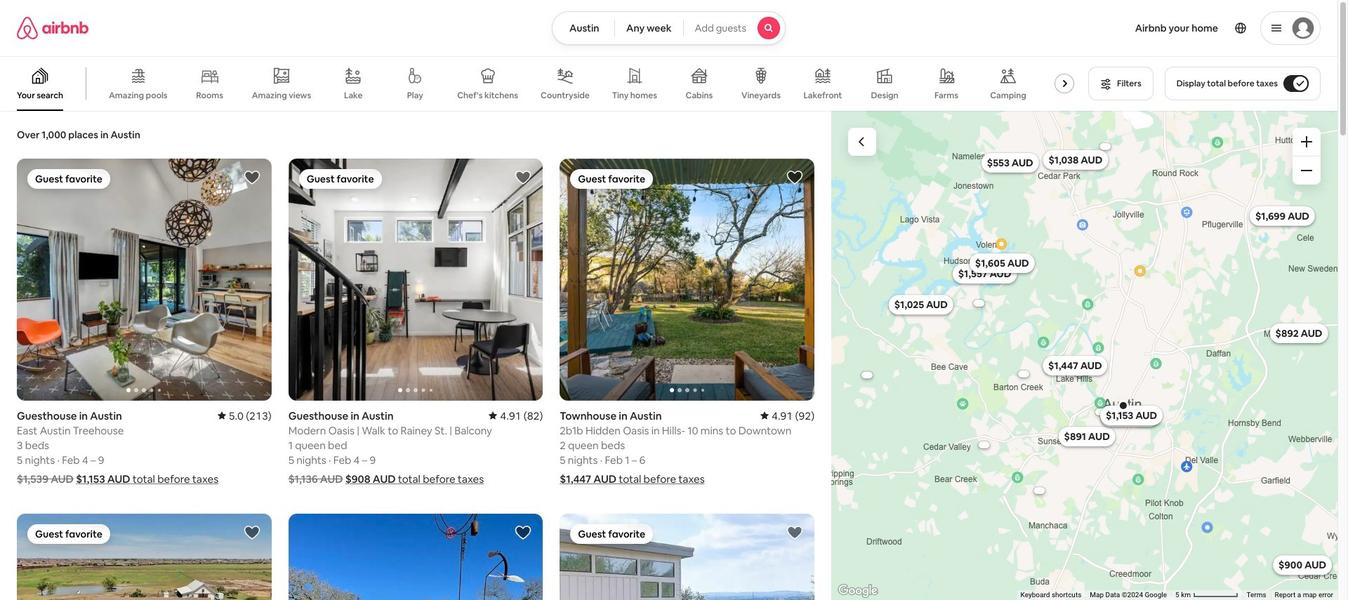 Task type: locate. For each thing, give the bounding box(es) containing it.
the location you searched image
[[1117, 400, 1129, 411]]

1 horizontal spatial add to wishlist: guesthouse in austin image
[[515, 169, 532, 186]]

add to wishlist: guesthouse in austin image
[[243, 169, 260, 186], [515, 169, 532, 186]]

add to wishlist: cottage in cedar creek image
[[515, 524, 532, 541]]

1 add to wishlist: guesthouse in austin image from the left
[[243, 169, 260, 186]]

0 horizontal spatial add to wishlist: guesthouse in austin image
[[243, 169, 260, 186]]

group
[[0, 56, 1090, 111], [17, 159, 271, 401], [288, 159, 543, 401], [560, 159, 814, 401], [17, 514, 271, 600], [288, 514, 543, 600], [560, 514, 814, 600]]

None search field
[[552, 11, 786, 45]]

zoom out image
[[1301, 165, 1312, 176]]

add to wishlist: guesthouse in austin image for the 4.91 out of 5 average rating,  82 reviews image
[[515, 169, 532, 186]]

zoom in image
[[1301, 136, 1312, 147]]

4.91 out of 5 average rating,  82 reviews image
[[489, 409, 543, 422]]

2 add to wishlist: guesthouse in austin image from the left
[[515, 169, 532, 186]]

5.0 out of 5 average rating,  213 reviews image
[[217, 409, 271, 422]]



Task type: vqa. For each thing, say whether or not it's contained in the screenshot.
complete
no



Task type: describe. For each thing, give the bounding box(es) containing it.
add to wishlist: home in austin image
[[786, 524, 803, 541]]

4.91 out of 5 average rating,  92 reviews image
[[760, 409, 814, 422]]

google map
showing 28 stays. region
[[831, 111, 1338, 600]]

add to wishlist: barn in pflugerville image
[[243, 524, 260, 541]]

google image
[[835, 582, 881, 600]]

add to wishlist: townhouse in austin image
[[786, 169, 803, 186]]

add to wishlist: guesthouse in austin image for 5.0 out of 5 average rating,  213 reviews "image"
[[243, 169, 260, 186]]

profile element
[[802, 0, 1321, 56]]



